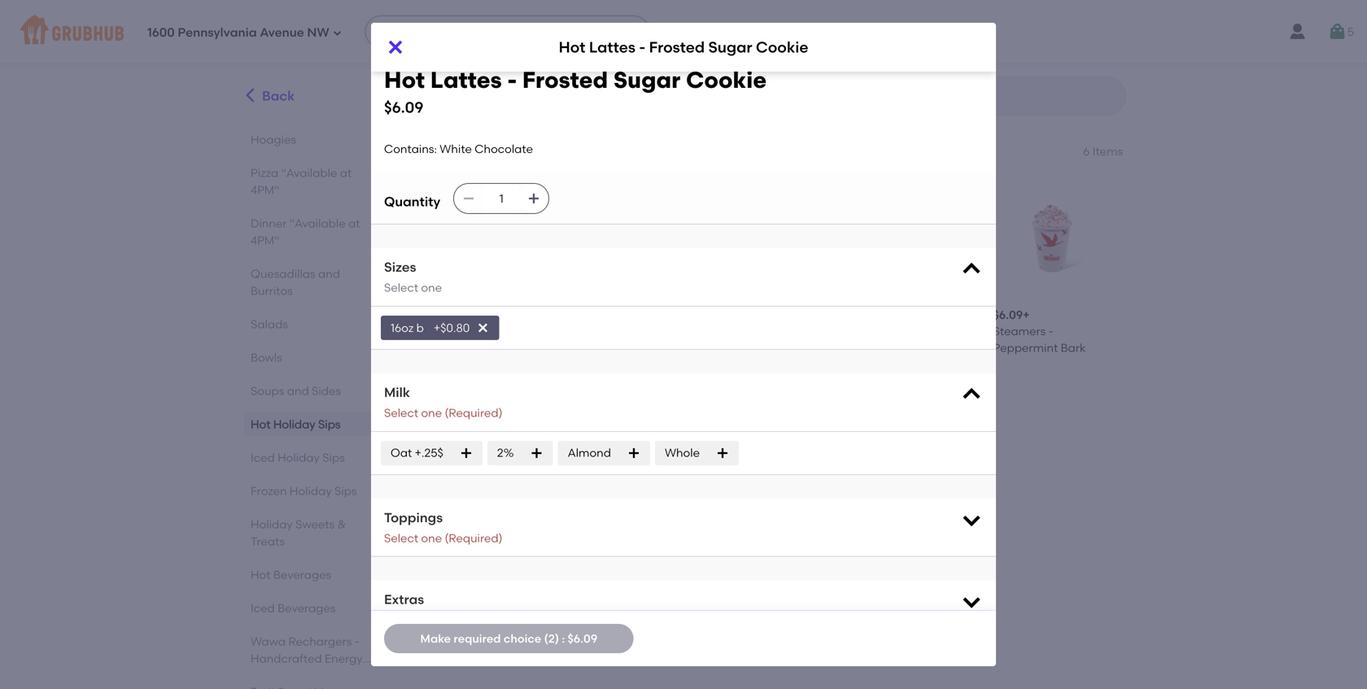 Task type: locate. For each thing, give the bounding box(es) containing it.
& inside $6.09 + hot chocolates - peppermint cookies & cream
[[854, 358, 862, 371]]

1 select from the top
[[384, 281, 418, 295]]

one up +.25$
[[421, 406, 442, 420]]

one inside toppings select one (required)
[[421, 531, 442, 545]]

+$0.80
[[434, 321, 470, 335]]

sweets
[[296, 518, 335, 531]]

2 peppermint from the left
[[714, 341, 779, 355]]

and inside quesadillas and burritos
[[318, 267, 340, 281]]

whole
[[665, 446, 700, 460]]

0 vertical spatial frosted
[[649, 38, 705, 56]]

sugar inside hot lattes - frosted sugar cookie $6.09
[[614, 66, 681, 94]]

$6.09 + steamers - peppermint bark
[[993, 308, 1086, 355]]

iced up frozen
[[251, 451, 275, 465]]

2 one from the top
[[421, 406, 442, 420]]

2 4pm" from the top
[[251, 234, 279, 247]]

sips up sweets
[[335, 484, 357, 498]]

lattes inside hot lattes - frosted sugar cookie $6.09
[[430, 66, 502, 94]]

1 vertical spatial hot holiday sips
[[251, 418, 341, 431]]

quantity
[[384, 194, 440, 210]]

lattes down $5.49
[[597, 324, 631, 338]]

hot inside $6.09 + hot lattes - frosted sugar cookie
[[435, 324, 455, 338]]

1 horizontal spatial chocolates
[[876, 324, 940, 338]]

0 horizontal spatial sugar
[[435, 341, 467, 355]]

0 vertical spatial beverages
[[273, 568, 331, 582]]

(required) up $2.89
[[445, 531, 503, 545]]

+ inside $2.89 + holiday blend coffee - holiday blend
[[464, 556, 471, 569]]

+ inside the $6.09 + steamers - peppermint bark
[[1023, 308, 1030, 322]]

energy
[[325, 652, 363, 666]]

4pm" inside "pizza "available at 4pm""
[[251, 183, 279, 197]]

soups and sides
[[251, 384, 341, 398]]

at inside dinner "available at 4pm"
[[348, 216, 360, 230]]

lattes up hot lattes - frosted sugar cookie $6.09
[[589, 38, 636, 56]]

pizza "available at 4pm" tab
[[251, 164, 377, 199]]

- inside $5.49 + hot lattes - peppermint mocha
[[634, 324, 639, 338]]

0 vertical spatial 4pm"
[[251, 183, 279, 197]]

svg image
[[333, 28, 342, 38], [386, 37, 405, 57], [462, 192, 475, 205], [528, 192, 541, 205], [960, 383, 983, 406], [460, 447, 473, 460], [627, 447, 640, 460], [960, 591, 983, 613]]

frosted
[[649, 38, 705, 56], [522, 66, 608, 94], [502, 324, 543, 338]]

peppermint
[[574, 341, 639, 355], [714, 341, 779, 355], [854, 341, 919, 355], [993, 341, 1058, 355]]

$6.09 inside hot lattes - frosted sugar cookie $6.09
[[384, 99, 423, 117]]

at down hoagies tab
[[340, 166, 352, 180]]

select down the toppings
[[384, 531, 418, 545]]

(required) inside toppings select one (required)
[[445, 531, 503, 545]]

0 horizontal spatial bark
[[782, 341, 807, 355]]

1 vertical spatial (required)
[[445, 531, 503, 545]]

make required choice (2) : $6.09
[[420, 632, 597, 646]]

1 horizontal spatial bark
[[1061, 341, 1086, 355]]

sips for frozen holiday sips tab
[[335, 484, 357, 498]]

peppermint inside $6.09 + hot chocolates - peppermint cookies & cream
[[854, 341, 919, 355]]

chocolate
[[475, 142, 533, 156]]

- inside hot lattes - frosted sugar cookie $6.09
[[507, 66, 517, 94]]

1 horizontal spatial &
[[854, 358, 862, 371]]

$6.09 inside $6.09 + hot chocolates - peppermint cookies & cream
[[854, 308, 883, 322]]

0 vertical spatial &
[[854, 358, 862, 371]]

+ for $2.89 + holiday blend coffee - holiday blend
[[464, 556, 471, 569]]

rechargers
[[288, 635, 352, 649]]

3 one from the top
[[421, 531, 442, 545]]

sizes
[[384, 259, 416, 275]]

frosted for hot lattes - frosted sugar cookie
[[649, 38, 705, 56]]

0 horizontal spatial chocolates
[[737, 324, 800, 338]]

Input item quantity number field
[[484, 184, 519, 213]]

iced inside tab
[[251, 451, 275, 465]]

$6.09 for $6.09 + hot chocolates - peppermint bark
[[714, 308, 744, 322]]

+ inside $6.09 + hot lattes - frosted sugar cookie
[[464, 308, 471, 322]]

4pm" inside dinner "available at 4pm"
[[251, 234, 279, 247]]

hot holiday sips up input item quantity number field
[[435, 139, 576, 160]]

sips down sides
[[318, 418, 341, 431]]

1 vertical spatial select
[[384, 406, 418, 420]]

and down dinner "available at 4pm" tab
[[318, 267, 340, 281]]

wawa
[[251, 635, 286, 649]]

blend left coffee
[[479, 572, 511, 586]]

items
[[1093, 144, 1123, 158]]

2 vertical spatial select
[[384, 531, 418, 545]]

2 vertical spatial sugar
[[435, 341, 467, 355]]

one up b on the left top
[[421, 281, 442, 295]]

cream
[[865, 358, 903, 371]]

frosted inside hot lattes - frosted sugar cookie $6.09
[[522, 66, 608, 94]]

& right sweets
[[337, 518, 346, 531]]

drinks
[[251, 669, 284, 683]]

+ inside $6.09 + hot chocolates - peppermint bark
[[744, 308, 751, 322]]

1 horizontal spatial sugar
[[614, 66, 681, 94]]

sips
[[540, 139, 576, 160], [318, 418, 341, 431], [322, 451, 345, 465], [335, 484, 357, 498]]

svg image
[[1328, 22, 1347, 42], [960, 258, 983, 281], [476, 321, 489, 335], [530, 447, 543, 460], [716, 447, 729, 460], [960, 509, 983, 531]]

2 (required) from the top
[[445, 531, 503, 545]]

iced
[[251, 451, 275, 465], [251, 601, 275, 615]]

0 vertical spatial cookie
[[756, 38, 809, 56]]

chocolates inside $6.09 + hot chocolates - peppermint cookies & cream
[[876, 324, 940, 338]]

0 vertical spatial and
[[318, 267, 340, 281]]

1 bark from the left
[[782, 341, 807, 355]]

3 select from the top
[[384, 531, 418, 545]]

$6.09
[[384, 99, 423, 117], [435, 308, 464, 322], [714, 308, 744, 322], [854, 308, 883, 322], [993, 308, 1023, 322], [568, 632, 597, 646]]

+
[[464, 308, 471, 322], [604, 308, 610, 322], [744, 308, 751, 322], [883, 308, 890, 322], [1023, 308, 1030, 322], [464, 556, 471, 569]]

lattes up contains: white chocolate at the left top of page
[[430, 66, 502, 94]]

+ for $6.09 + steamers - peppermint bark
[[1023, 308, 1030, 322]]

0 horizontal spatial hot holiday sips
[[251, 418, 341, 431]]

3 peppermint from the left
[[854, 341, 919, 355]]

dinner "available at 4pm"
[[251, 216, 360, 247]]

sips right chocolate
[[540, 139, 576, 160]]

select inside sizes select one
[[384, 281, 418, 295]]

chocolates
[[737, 324, 800, 338], [876, 324, 940, 338]]

hot holiday sips
[[435, 139, 576, 160], [251, 418, 341, 431]]

1 vertical spatial &
[[337, 518, 346, 531]]

iced up wawa
[[251, 601, 275, 615]]

hot chocolates - peppermint bark image
[[714, 177, 834, 298]]

6 items
[[1083, 144, 1123, 158]]

wawa rechargers - handcrafted energy drinks (contains caffeine) tab
[[251, 633, 377, 689]]

+ inside $6.09 + hot chocolates - peppermint cookies & cream
[[883, 308, 890, 322]]

hoagies
[[251, 133, 296, 146]]

0 vertical spatial hot holiday sips
[[435, 139, 576, 160]]

sizes select one
[[384, 259, 442, 295]]

and left sides
[[287, 384, 309, 398]]

chocolates for bark
[[737, 324, 800, 338]]

0 horizontal spatial &
[[337, 518, 346, 531]]

(required) up 2%
[[445, 406, 503, 420]]

"available down hoagies tab
[[281, 166, 337, 180]]

hot holiday sips tab
[[251, 416, 377, 433]]

0 vertical spatial sugar
[[709, 38, 752, 56]]

chocolates inside $6.09 + hot chocolates - peppermint bark
[[737, 324, 800, 338]]

iced inside tab
[[251, 601, 275, 615]]

select down milk
[[384, 406, 418, 420]]

handcrafted
[[251, 652, 322, 666]]

sips inside tab
[[318, 418, 341, 431]]

0 vertical spatial iced
[[251, 451, 275, 465]]

holiday inside holiday sweets & treats
[[251, 518, 293, 531]]

& left cream
[[854, 358, 862, 371]]

sugar inside $6.09 + hot lattes - frosted sugar cookie
[[435, 341, 467, 355]]

frosted inside $6.09 + hot lattes - frosted sugar cookie
[[502, 324, 543, 338]]

sugar
[[709, 38, 752, 56], [614, 66, 681, 94], [435, 341, 467, 355]]

1 vertical spatial cookie
[[686, 66, 767, 94]]

$6.09 inside $6.09 + hot lattes - frosted sugar cookie
[[435, 308, 464, 322]]

(2)
[[544, 632, 559, 646]]

2 select from the top
[[384, 406, 418, 420]]

$6.09 + hot lattes - frosted sugar cookie
[[435, 308, 543, 355]]

bowls
[[251, 351, 282, 365]]

contains: white chocolate
[[384, 142, 533, 156]]

- inside $6.09 + hot chocolates - peppermint cookies & cream
[[943, 324, 948, 338]]

frozen
[[251, 484, 287, 498]]

one inside milk select one (required)
[[421, 406, 442, 420]]

0 vertical spatial blend
[[479, 572, 511, 586]]

0 horizontal spatial and
[[287, 384, 309, 398]]

0 vertical spatial (required)
[[445, 406, 503, 420]]

1 vertical spatial and
[[287, 384, 309, 398]]

2 horizontal spatial sugar
[[709, 38, 752, 56]]

$6.09 inside the $6.09 + steamers - peppermint bark
[[993, 308, 1023, 322]]

-
[[639, 38, 646, 56], [507, 66, 517, 94], [494, 324, 499, 338], [634, 324, 639, 338], [803, 324, 808, 338], [943, 324, 948, 338], [1049, 324, 1054, 338], [435, 588, 439, 602], [355, 635, 359, 649]]

hot holiday sips down soups and sides
[[251, 418, 341, 431]]

pizza
[[251, 166, 278, 180]]

blend
[[479, 572, 511, 586], [487, 588, 518, 602]]

$6.09 for $6.09 + steamers - peppermint bark
[[993, 308, 1023, 322]]

1 vertical spatial frosted
[[522, 66, 608, 94]]

sips inside tab
[[322, 451, 345, 465]]

4pm" down pizza at the top of the page
[[251, 183, 279, 197]]

+.25$
[[415, 446, 443, 460]]

choice
[[504, 632, 541, 646]]

peppermint for hot chocolates - peppermint bark
[[714, 341, 779, 355]]

1 one from the top
[[421, 281, 442, 295]]

beverages
[[273, 568, 331, 582], [278, 601, 336, 615]]

5 button
[[1328, 17, 1354, 46]]

0 vertical spatial select
[[384, 281, 418, 295]]

2 bark from the left
[[1061, 341, 1086, 355]]

peppermint inside $6.09 + hot chocolates - peppermint bark
[[714, 341, 779, 355]]

select for sizes
[[384, 281, 418, 295]]

"available
[[281, 166, 337, 180], [290, 216, 346, 230]]

$6.09 inside $6.09 + hot chocolates - peppermint bark
[[714, 308, 744, 322]]

& inside holiday sweets & treats
[[337, 518, 346, 531]]

holiday
[[470, 139, 536, 160], [273, 418, 315, 431], [278, 451, 320, 465], [290, 484, 332, 498], [251, 518, 293, 531], [435, 572, 477, 586], [442, 588, 484, 602]]

hot lattes - peppermint mocha image
[[574, 177, 694, 298]]

beverages inside tab
[[273, 568, 331, 582]]

"available inside dinner "available at 4pm"
[[290, 216, 346, 230]]

1 vertical spatial one
[[421, 406, 442, 420]]

hot inside $6.09 + hot chocolates - peppermint cookies & cream
[[854, 324, 874, 338]]

select inside toppings select one (required)
[[384, 531, 418, 545]]

at down "pizza "available at 4pm"" tab
[[348, 216, 360, 230]]

- inside $6.09 + hot lattes - frosted sugar cookie
[[494, 324, 499, 338]]

at
[[340, 166, 352, 180], [348, 216, 360, 230]]

cookie inside hot lattes - frosted sugar cookie $6.09
[[686, 66, 767, 94]]

1 vertical spatial sugar
[[614, 66, 681, 94]]

4pm"
[[251, 183, 279, 197], [251, 234, 279, 247]]

sips up frozen holiday sips tab
[[322, 451, 345, 465]]

1600
[[147, 25, 175, 40]]

milk select one (required)
[[384, 385, 503, 420]]

peppermint inside $5.49 + hot lattes - peppermint mocha
[[574, 341, 639, 355]]

at for pizza "available at 4pm"
[[340, 166, 352, 180]]

&
[[854, 358, 862, 371], [337, 518, 346, 531]]

select inside milk select one (required)
[[384, 406, 418, 420]]

and
[[318, 267, 340, 281], [287, 384, 309, 398]]

one
[[421, 281, 442, 295], [421, 406, 442, 420], [421, 531, 442, 545]]

hot
[[559, 38, 586, 56], [384, 66, 425, 94], [435, 139, 466, 160], [435, 324, 455, 338], [574, 324, 594, 338], [714, 324, 734, 338], [854, 324, 874, 338], [251, 418, 271, 431], [251, 568, 271, 582]]

holiday sweets & treats tab
[[251, 516, 377, 550]]

1 vertical spatial iced
[[251, 601, 275, 615]]

$6.09 + hot chocolates - peppermint bark
[[714, 308, 808, 355]]

cookie
[[756, 38, 809, 56], [686, 66, 767, 94], [470, 341, 509, 355]]

(required)
[[445, 406, 503, 420], [445, 531, 503, 545]]

1 vertical spatial beverages
[[278, 601, 336, 615]]

frosted for hot lattes - frosted sugar cookie $6.09
[[522, 66, 608, 94]]

"available inside "pizza "available at 4pm""
[[281, 166, 337, 180]]

+ inside $5.49 + hot lattes - peppermint mocha
[[604, 308, 610, 322]]

1 4pm" from the top
[[251, 183, 279, 197]]

1 horizontal spatial hot holiday sips
[[435, 139, 576, 160]]

one inside sizes select one
[[421, 281, 442, 295]]

1 peppermint from the left
[[574, 341, 639, 355]]

2 vertical spatial one
[[421, 531, 442, 545]]

0 vertical spatial at
[[340, 166, 352, 180]]

1 (required) from the top
[[445, 406, 503, 420]]

tab
[[251, 684, 377, 689]]

beverages inside tab
[[278, 601, 336, 615]]

1 horizontal spatial and
[[318, 267, 340, 281]]

2 vertical spatial cookie
[[470, 341, 509, 355]]

hot inside $6.09 + hot chocolates - peppermint bark
[[714, 324, 734, 338]]

1 vertical spatial 4pm"
[[251, 234, 279, 247]]

milk
[[384, 385, 410, 400]]

select
[[384, 281, 418, 295], [384, 406, 418, 420], [384, 531, 418, 545]]

iced holiday sips tab
[[251, 449, 377, 466]]

0 vertical spatial one
[[421, 281, 442, 295]]

(required) for toppings
[[445, 531, 503, 545]]

cookie for hot lattes - frosted sugar cookie
[[756, 38, 809, 56]]

"available down "pizza "available at 4pm"" tab
[[290, 216, 346, 230]]

peppermint inside the $6.09 + steamers - peppermint bark
[[993, 341, 1058, 355]]

beverages down hot beverages tab
[[278, 601, 336, 615]]

soups
[[251, 384, 284, 398]]

$5.49
[[574, 308, 604, 322]]

main navigation navigation
[[0, 0, 1367, 63]]

steamers - peppermint bark image
[[993, 177, 1113, 298]]

blend down coffee
[[487, 588, 518, 602]]

4 peppermint from the left
[[993, 341, 1058, 355]]

at inside "pizza "available at 4pm""
[[340, 166, 352, 180]]

4pm" down the dinner in the left of the page
[[251, 234, 279, 247]]

(required) for milk
[[445, 406, 503, 420]]

lattes right b on the left top
[[457, 324, 492, 338]]

1 iced from the top
[[251, 451, 275, 465]]

sips inside tab
[[335, 484, 357, 498]]

2 chocolates from the left
[[876, 324, 940, 338]]

2 iced from the top
[[251, 601, 275, 615]]

salads tab
[[251, 316, 377, 333]]

6
[[1083, 144, 1090, 158]]

0 vertical spatial "available
[[281, 166, 337, 180]]

sugar for hot lattes - frosted sugar cookie
[[709, 38, 752, 56]]

(required) inside milk select one (required)
[[445, 406, 503, 420]]

svg image inside main navigation navigation
[[333, 28, 342, 38]]

one down the toppings
[[421, 531, 442, 545]]

1 chocolates from the left
[[737, 324, 800, 338]]

2 vertical spatial frosted
[[502, 324, 543, 338]]

select down sizes
[[384, 281, 418, 295]]

1 vertical spatial "available
[[290, 216, 346, 230]]

beverages up iced beverages
[[273, 568, 331, 582]]

1 vertical spatial at
[[348, 216, 360, 230]]

nw
[[307, 25, 329, 40]]

contains:
[[384, 142, 437, 156]]



Task type: vqa. For each thing, say whether or not it's contained in the screenshot.


Task type: describe. For each thing, give the bounding box(es) containing it.
hot lattes - frosted sugar cookie $6.09
[[384, 66, 767, 117]]

dinner
[[251, 216, 287, 230]]

lattes inside $6.09 + hot lattes - frosted sugar cookie
[[457, 324, 492, 338]]

hot beverages tab
[[251, 566, 377, 584]]

back button
[[241, 77, 296, 116]]

one for sizes
[[421, 281, 442, 295]]

cookies
[[921, 341, 966, 355]]

hot lattes - frosted sugar cookie
[[559, 38, 809, 56]]

extras
[[384, 592, 424, 608]]

toppings
[[384, 510, 443, 526]]

$6.09 for $6.09 + hot lattes - frosted sugar cookie
[[435, 308, 464, 322]]

peppermint for hot lattes - peppermint mocha
[[574, 341, 639, 355]]

make
[[420, 632, 451, 646]]

"available for dinner
[[290, 216, 346, 230]]

+ for $5.49 + hot lattes - peppermint mocha
[[604, 308, 610, 322]]

iced beverages
[[251, 601, 336, 615]]

hot inside $5.49 + hot lattes - peppermint mocha
[[574, 324, 594, 338]]

wawa rechargers - handcrafted energy drinks (contains caffeine)
[[251, 635, 363, 689]]

select for toppings
[[384, 531, 418, 545]]

hoagies tab
[[251, 131, 377, 148]]

mocha
[[642, 341, 680, 355]]

frozen holiday sips tab
[[251, 483, 377, 500]]

required
[[454, 632, 501, 646]]

$6.09 for $6.09 + hot chocolates - peppermint cookies & cream
[[854, 308, 883, 322]]

$2.89 + holiday blend coffee - holiday blend
[[435, 556, 551, 602]]

beverages for hot beverages
[[273, 568, 331, 582]]

cookie inside $6.09 + hot lattes - frosted sugar cookie
[[470, 341, 509, 355]]

16oz
[[391, 321, 414, 335]]

$5.49 + hot lattes - peppermint mocha
[[574, 308, 680, 355]]

bark inside the $6.09 + steamers - peppermint bark
[[1061, 341, 1086, 355]]

frozen holiday sips
[[251, 484, 357, 498]]

- inside $6.09 + hot chocolates - peppermint bark
[[803, 324, 808, 338]]

iced for iced beverages
[[251, 601, 275, 615]]

and for soups
[[287, 384, 309, 398]]

5
[[1347, 25, 1354, 39]]

sips for hot holiday sips tab at the left of the page
[[318, 418, 341, 431]]

$2.89
[[435, 556, 464, 569]]

beverages for iced beverages
[[278, 601, 336, 615]]

hot inside hot lattes - frosted sugar cookie $6.09
[[384, 66, 425, 94]]

almond
[[568, 446, 611, 460]]

+ for $6.09 + hot lattes - frosted sugar cookie
[[464, 308, 471, 322]]

peppermint for hot chocolates - peppermint cookies & cream
[[854, 341, 919, 355]]

1 vertical spatial blend
[[487, 588, 518, 602]]

pizza "available at 4pm"
[[251, 166, 352, 197]]

back
[[262, 88, 295, 104]]

select for milk
[[384, 406, 418, 420]]

hot holiday sips inside tab
[[251, 418, 341, 431]]

sides
[[312, 384, 341, 398]]

caffeine)
[[251, 686, 302, 689]]

hot chocolates - peppermint cookies & cream image
[[854, 177, 974, 298]]

and for quesadillas
[[318, 267, 340, 281]]

$6.09 + hot chocolates - peppermint cookies & cream
[[854, 308, 966, 371]]

sugar for hot lattes - frosted sugar cookie $6.09
[[614, 66, 681, 94]]

treats
[[251, 535, 285, 549]]

steamers
[[993, 324, 1046, 338]]

iced beverages tab
[[251, 600, 377, 617]]

one for toppings
[[421, 531, 442, 545]]

lattes inside $5.49 + hot lattes - peppermint mocha
[[597, 324, 631, 338]]

cookie for hot lattes - frosted sugar cookie $6.09
[[686, 66, 767, 94]]

2%
[[497, 446, 514, 460]]

caret left icon image
[[242, 87, 259, 104]]

quesadillas and burritos tab
[[251, 265, 377, 300]]

salads
[[251, 317, 288, 331]]

bowls tab
[[251, 349, 377, 366]]

avenue
[[260, 25, 304, 40]]

holiday inside tab
[[290, 484, 332, 498]]

svg image inside 5 button
[[1328, 22, 1347, 42]]

at for dinner "available at 4pm"
[[348, 216, 360, 230]]

iced for iced holiday sips
[[251, 451, 275, 465]]

holiday inside tab
[[278, 451, 320, 465]]

b
[[416, 321, 424, 335]]

1600 pennsylvania avenue nw
[[147, 25, 329, 40]]

pennsylvania
[[178, 25, 257, 40]]

oat +.25$
[[391, 446, 443, 460]]

"available for pizza
[[281, 166, 337, 180]]

bark inside $6.09 + hot chocolates - peppermint bark
[[782, 341, 807, 355]]

4pm" for dinner "available at 4pm"
[[251, 234, 279, 247]]

coffee
[[514, 572, 551, 586]]

- inside the $6.09 + steamers - peppermint bark
[[1049, 324, 1054, 338]]

soups and sides tab
[[251, 383, 377, 400]]

quesadillas and burritos
[[251, 267, 340, 298]]

chocolates for cookies
[[876, 324, 940, 338]]

sips for iced holiday sips tab
[[322, 451, 345, 465]]

holiday sweets & treats
[[251, 518, 346, 549]]

burritos
[[251, 284, 293, 298]]

- inside $2.89 + holiday blend coffee - holiday blend
[[435, 588, 439, 602]]

- inside wawa rechargers - handcrafted energy drinks (contains caffeine)
[[355, 635, 359, 649]]

+ for $6.09 + hot chocolates - peppermint bark
[[744, 308, 751, 322]]

holiday blend coffee - holiday blend image
[[435, 425, 555, 545]]

:
[[562, 632, 565, 646]]

quesadillas
[[251, 267, 315, 281]]

(contains
[[287, 669, 341, 683]]

white
[[440, 142, 472, 156]]

iced holiday sips
[[251, 451, 345, 465]]

16oz b
[[391, 321, 424, 335]]

dinner "available at 4pm" tab
[[251, 215, 377, 249]]

+ for $6.09 + hot chocolates - peppermint cookies & cream
[[883, 308, 890, 322]]

4pm" for pizza "available at 4pm"
[[251, 183, 279, 197]]

one for milk
[[421, 406, 442, 420]]

oat
[[391, 446, 412, 460]]

hot lattes - frosted sugar cookie image
[[435, 177, 555, 298]]

toppings select one (required)
[[384, 510, 503, 545]]

hot beverages
[[251, 568, 331, 582]]



